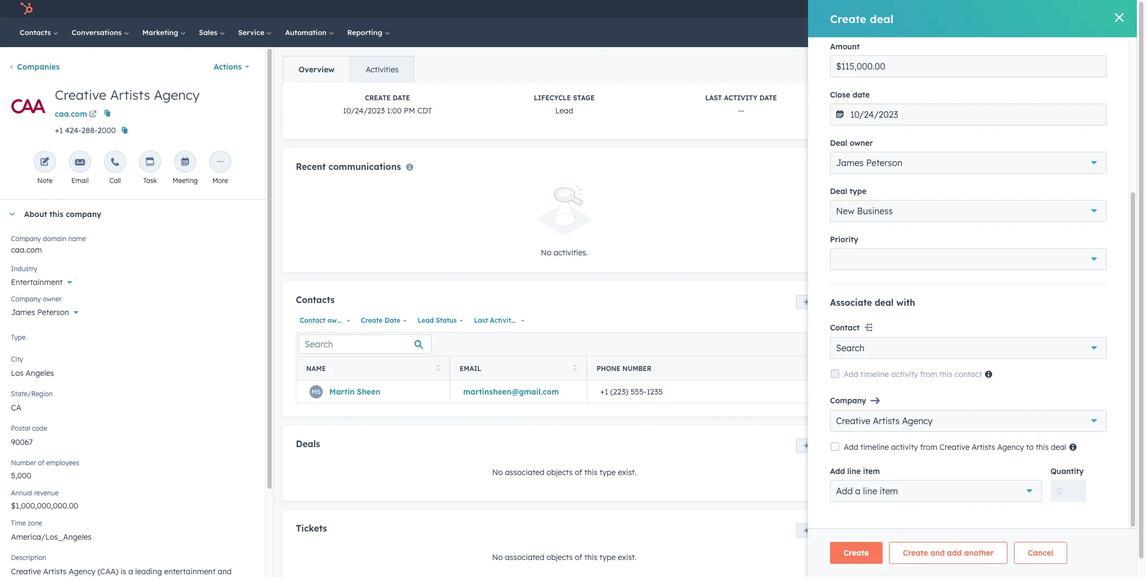 Task type: describe. For each thing, give the bounding box(es) containing it.
playbooks button
[[864, 556, 1082, 577]]

uploaded
[[1027, 426, 1062, 436]]

activities
[[983, 426, 1016, 436]]

add button for contacts
[[796, 295, 833, 309]]

2 horizontal spatial to
[[1064, 426, 1071, 436]]

contacts (1)
[[888, 57, 934, 67]]

date inside popup button
[[517, 316, 533, 324]]

number of employees
[[11, 459, 79, 467]]

service link
[[232, 18, 279, 47]]

structure
[[875, 506, 907, 516]]

424-
[[65, 125, 81, 135]]

deals for deals
[[296, 438, 320, 449]]

contact owner
[[300, 316, 348, 324]]

add a parent or child company to track the organizational structure for creative artists agency.
[[875, 493, 1085, 516]]

martin sheen link
[[329, 387, 380, 397]]

contacts
[[939, 152, 972, 162]]

0 vertical spatial revenue
[[910, 210, 938, 220]]

company for about this company
[[66, 209, 101, 219]]

call
[[109, 176, 121, 185]]

contact
[[300, 316, 326, 324]]

pm
[[404, 106, 415, 116]]

the for revenue
[[896, 210, 908, 220]]

agency inside actor at creative artists agency martinsheen@gmail.com
[[958, 100, 981, 108]]

no for deals
[[492, 468, 503, 477]]

555- inside button
[[914, 126, 931, 136]]

attachments button
[[864, 392, 1083, 422]]

lifecycle stage lead
[[534, 94, 595, 116]]

2000
[[98, 125, 116, 135]]

marketing link
[[136, 18, 192, 47]]

contacts for contacts link
[[20, 28, 53, 37]]

add inside add a parent or child company to track the organizational structure for creative artists agency.
[[875, 493, 889, 503]]

related
[[888, 470, 917, 479]]

1 horizontal spatial or
[[1018, 426, 1025, 436]]

martinsheen@gmail.com inside actor at creative artists agency martinsheen@gmail.com
[[882, 112, 977, 122]]

to inside add a parent or child company to track the organizational structure for creative artists agency.
[[989, 493, 996, 503]]

cdt
[[417, 106, 432, 116]]

no for tickets
[[492, 552, 503, 562]]

add child company button
[[1002, 524, 1081, 542]]

last activity date
[[474, 316, 533, 324]]

postal code
[[11, 424, 47, 432]]

meeting
[[173, 176, 198, 185]]

child inside button
[[1026, 529, 1041, 537]]

contacts (1) button
[[864, 47, 1091, 77]]

attached
[[920, 426, 953, 436]]

creative up "caa.com" link
[[55, 87, 106, 103]]

navigation containing overview
[[283, 56, 415, 83]]

1235 inside button
[[931, 126, 948, 136]]

martin sheen
[[329, 387, 380, 397]]

this inside about this company dropdown button
[[49, 209, 63, 219]]

track the customer requests associated with this record.
[[875, 269, 1078, 279]]

overview link
[[283, 56, 350, 83]]

press to sort. image
[[436, 364, 440, 372]]

at
[[900, 100, 907, 108]]

press to sort. element for email
[[573, 364, 577, 373]]

see
[[875, 426, 888, 436]]

hubspot
[[875, 341, 907, 351]]

design
[[1060, 4, 1083, 13]]

+ add for (1)
[[1096, 57, 1118, 67]]

record. for track the revenue opportunities associated with this record.
[[1065, 210, 1090, 220]]

company domain name caa.com
[[11, 235, 86, 255]]

set
[[970, 366, 980, 374]]

(0) for tickets (0)
[[917, 245, 928, 255]]

state/region
[[11, 390, 53, 398]]

press to sort. image
[[573, 364, 577, 372]]

no associated objects of this type exist. for tickets
[[492, 552, 637, 562]]

martin
[[329, 387, 355, 397]]

marketplaces image
[[931, 5, 940, 15]]

1 vertical spatial revenue
[[34, 489, 59, 497]]

set up payments
[[970, 366, 1023, 374]]

1 vertical spatial 1235
[[647, 387, 663, 397]]

track inside collect and track payments associated with this company using hubspot payments.
[[917, 328, 936, 338]]

note image
[[40, 157, 50, 168]]

artists inside actor at creative artists agency martinsheen@gmail.com
[[936, 100, 956, 108]]

Description text field
[[11, 560, 254, 577]]

provation design studio
[[1025, 4, 1106, 13]]

view associated contacts link
[[875, 150, 972, 163]]

contact owner button
[[296, 313, 353, 328]]

for
[[909, 506, 919, 516]]

city
[[11, 355, 23, 363]]

companies inside dropdown button
[[919, 470, 962, 479]]

company for company domain name caa.com
[[11, 235, 41, 243]]

add button for deals
[[796, 438, 833, 453]]

files
[[904, 426, 918, 436]]

no activities. alert
[[296, 185, 833, 259]]

0 horizontal spatial martinsheen@gmail.com
[[463, 387, 559, 397]]

1 horizontal spatial +1
[[600, 387, 608, 397]]

Annual revenue text field
[[11, 495, 254, 513]]

this inside collect and track payments associated with this company using hubspot payments.
[[1035, 328, 1048, 338]]

+ add for (0)
[[1096, 245, 1118, 255]]

reporting link
[[341, 18, 396, 47]]

recent communications
[[296, 161, 401, 172]]

track the revenue opportunities associated with this record.
[[875, 210, 1090, 220]]

or inside add a parent or child company to track the organizational structure for creative artists agency.
[[924, 493, 932, 503]]

caret image
[[872, 61, 879, 63]]

communications
[[328, 161, 401, 172]]

Search HubSpot search field
[[983, 23, 1117, 42]]

1 vertical spatial email
[[460, 365, 481, 373]]

activity for last activity date --
[[724, 94, 758, 102]]

calling icon button
[[903, 2, 922, 16]]

create for create date
[[361, 316, 383, 324]]

add child company
[[1012, 529, 1071, 537]]

caret image for about this company
[[9, 213, 15, 216]]

related companies
[[888, 470, 962, 479]]

0 vertical spatial martinsheen@gmail.com link
[[882, 110, 977, 123]]

time zone
[[11, 519, 42, 527]]

reporting
[[347, 28, 384, 37]]

james
[[11, 307, 35, 317]]

Number of employees text field
[[11, 465, 254, 483]]

payments inside collect and track payments associated with this company using hubspot payments.
[[938, 328, 974, 338]]

add inside popup button
[[1095, 402, 1110, 412]]

with for payments
[[1018, 328, 1033, 338]]

1 horizontal spatial +1 (223) 555-1235
[[882, 126, 948, 136]]

0 horizontal spatial +1
[[55, 125, 63, 135]]

requests
[[946, 269, 977, 279]]

1 vertical spatial 555-
[[631, 387, 647, 397]]

call image
[[110, 157, 120, 168]]

+ add button for (1)
[[1096, 55, 1118, 68]]

task
[[143, 176, 157, 185]]

a
[[891, 493, 896, 503]]

add parent company
[[921, 529, 987, 537]]

track inside add a parent or child company to track the organizational structure for creative artists agency.
[[998, 493, 1017, 503]]

the for customer
[[896, 269, 908, 279]]

upgrade
[[861, 5, 892, 14]]

payments (0) button
[[864, 294, 1113, 324]]

about this company button
[[0, 199, 254, 229]]

0 horizontal spatial agency
[[154, 87, 200, 103]]

1 vertical spatial payments
[[992, 366, 1023, 374]]

date inside popup button
[[385, 316, 400, 324]]

(0) for payments (0)
[[928, 304, 939, 314]]

deals (0)
[[888, 187, 922, 197]]

caret image for related companies
[[872, 473, 879, 476]]

tickets (0) button
[[864, 236, 1091, 265]]

phone
[[597, 365, 621, 373]]

add inside button
[[921, 529, 934, 537]]

name
[[306, 365, 326, 373]]

actions button
[[207, 56, 256, 78]]

artists inside add a parent or child company to track the organizational structure for creative artists agency.
[[954, 506, 977, 516]]

creative inside actor at creative artists agency martinsheen@gmail.com
[[908, 100, 934, 108]]

10/24/2023
[[343, 106, 385, 116]]

time
[[11, 519, 26, 527]]

view associated contacts
[[875, 152, 972, 162]]

parent inside button
[[935, 529, 956, 537]]

status
[[436, 316, 457, 324]]

creative inside add a parent or child company to track the organizational structure for creative artists agency.
[[921, 506, 951, 516]]

create date 10/24/2023 1:00 pm cdt
[[343, 94, 432, 116]]

email image
[[75, 157, 85, 168]]

objects for tickets
[[547, 552, 573, 562]]

your
[[965, 426, 981, 436]]

name
[[68, 235, 86, 243]]

0 horizontal spatial (223)
[[610, 387, 628, 397]]

add button for tickets
[[796, 523, 833, 537]]

settings image
[[972, 5, 982, 15]]

company for add parent company
[[958, 529, 987, 537]]

+ for tickets (0)
[[1096, 245, 1100, 255]]

lead inside lead status popup button
[[418, 316, 434, 324]]

activity for last activity date
[[490, 316, 515, 324]]

no associated objects of this type exist. for deals
[[492, 468, 637, 477]]

+1 inside button
[[882, 126, 890, 136]]

0 horizontal spatial companies
[[17, 62, 60, 72]]

tickets for tickets (0)
[[888, 245, 915, 255]]

last for last activity date --
[[705, 94, 722, 102]]

0 vertical spatial of
[[38, 459, 44, 467]]

company inside add a parent or child company to track the organizational structure for creative artists agency.
[[953, 493, 987, 503]]

contacts for contacts (1)
[[888, 57, 922, 67]]

about
[[24, 209, 47, 219]]

help image
[[954, 5, 963, 15]]

automation link
[[279, 18, 341, 47]]

activities
[[366, 65, 399, 75]]



Task type: locate. For each thing, give the bounding box(es) containing it.
(0) down the view associated contacts link
[[911, 187, 922, 197]]

company down add a parent or child company to track the organizational structure for creative artists agency.
[[958, 529, 987, 537]]

+ for contacts (1)
[[1096, 57, 1100, 67]]

0 horizontal spatial martinsheen@gmail.com link
[[463, 387, 559, 397]]

company inside company domain name caa.com
[[11, 235, 41, 243]]

0 vertical spatial email
[[71, 176, 89, 185]]

caa.com up 424-
[[55, 109, 87, 119]]

1 horizontal spatial lead
[[555, 106, 573, 116]]

0 vertical spatial lead
[[555, 106, 573, 116]]

employees
[[46, 459, 79, 467]]

to right uploaded
[[1064, 426, 1071, 436]]

tickets (0)
[[888, 245, 928, 255]]

0 horizontal spatial last
[[474, 316, 488, 324]]

creative right for
[[921, 506, 951, 516]]

company up name
[[66, 209, 101, 219]]

2 + from the top
[[1096, 245, 1100, 255]]

track down tickets (0)
[[875, 269, 894, 279]]

see the files attached to your activities or uploaded to this record.
[[875, 426, 1113, 436]]

2 objects from the top
[[547, 552, 573, 562]]

associated inside collect and track payments associated with this company using hubspot payments.
[[976, 328, 1015, 338]]

1 horizontal spatial revenue
[[910, 210, 938, 220]]

caret image for payments (0)
[[872, 308, 879, 310]]

objects
[[547, 468, 573, 477], [547, 552, 573, 562]]

creative right at
[[908, 100, 934, 108]]

code
[[32, 424, 47, 432]]

type for tickets
[[600, 552, 616, 562]]

revenue down the 'deals (0)'
[[910, 210, 938, 220]]

hubspot link
[[13, 2, 41, 15]]

caret image left about
[[9, 213, 15, 216]]

with for requests
[[1020, 269, 1036, 279]]

add button
[[796, 295, 833, 309], [796, 438, 833, 453], [796, 523, 833, 537]]

menu item
[[900, 0, 902, 18]]

1 vertical spatial company
[[11, 295, 41, 303]]

up
[[982, 366, 990, 374]]

provation
[[1025, 4, 1058, 13]]

caa.com inside company domain name caa.com
[[11, 245, 42, 255]]

associated inside the view associated contacts link
[[895, 152, 937, 162]]

2 horizontal spatial +1
[[882, 126, 890, 136]]

press to sort. element down lead status popup button
[[436, 364, 440, 373]]

deals inside deals (0) dropdown button
[[888, 187, 909, 197]]

0 horizontal spatial +1 (223) 555-1235
[[600, 387, 663, 397]]

0 vertical spatial company
[[11, 235, 41, 243]]

type
[[11, 333, 26, 341]]

(1)
[[924, 57, 934, 67]]

1 vertical spatial exist.
[[618, 552, 637, 562]]

edit button
[[9, 87, 48, 130]]

0 vertical spatial or
[[1018, 426, 1025, 436]]

0 horizontal spatial tickets
[[296, 523, 327, 534]]

exist. for deals
[[618, 468, 637, 477]]

add
[[1103, 57, 1118, 67], [1103, 245, 1118, 255], [813, 297, 826, 305], [1095, 402, 1110, 412], [813, 441, 826, 449], [875, 493, 889, 503], [813, 526, 826, 534], [921, 529, 934, 537], [1012, 529, 1024, 537]]

0 horizontal spatial 1235
[[647, 387, 663, 397]]

owner inside popup button
[[328, 316, 348, 324]]

0 vertical spatial (223)
[[893, 126, 911, 136]]

Search search field
[[299, 334, 432, 354]]

james peterson
[[11, 307, 69, 317]]

1 horizontal spatial contacts
[[296, 294, 335, 305]]

search button
[[1109, 23, 1127, 42]]

contacts left (1)
[[888, 57, 922, 67]]

company for add child company
[[1042, 529, 1071, 537]]

calling icon image
[[908, 4, 917, 14]]

2 exist. from the top
[[618, 552, 637, 562]]

0 vertical spatial caa.com
[[55, 109, 87, 119]]

parent inside add a parent or child company to track the organizational structure for creative artists agency.
[[898, 493, 922, 503]]

zone
[[28, 519, 42, 527]]

0 horizontal spatial activity
[[490, 316, 515, 324]]

sales link
[[192, 18, 232, 47]]

2 + add from the top
[[1096, 245, 1118, 255]]

1 vertical spatial record.
[[1053, 269, 1078, 279]]

contacts down "hubspot" link
[[20, 28, 53, 37]]

caret image left related
[[872, 473, 879, 476]]

contacts inside dropdown button
[[888, 57, 922, 67]]

1 vertical spatial companies
[[919, 470, 962, 479]]

caa.com link
[[55, 105, 99, 122]]

company owner
[[11, 295, 62, 303]]

+1 down phone
[[600, 387, 608, 397]]

2 vertical spatial no
[[492, 552, 503, 562]]

overview
[[299, 65, 335, 75]]

number right phone
[[623, 365, 652, 373]]

last inside popup button
[[474, 316, 488, 324]]

artists up +1 (223) 555-1235 button
[[936, 100, 956, 108]]

create up "search" search box
[[361, 316, 383, 324]]

date inside last activity date --
[[760, 94, 777, 102]]

(223) inside button
[[893, 126, 911, 136]]

1 horizontal spatial to
[[989, 493, 996, 503]]

companies
[[17, 62, 60, 72], [919, 470, 962, 479]]

1 press to sort. element from the left
[[436, 364, 440, 373]]

company inside about this company dropdown button
[[66, 209, 101, 219]]

industry
[[11, 265, 37, 273]]

1 vertical spatial (223)
[[610, 387, 628, 397]]

(0) for deals (0)
[[911, 187, 922, 197]]

parent up 'playbooks' dropdown button
[[935, 529, 956, 537]]

the
[[896, 210, 908, 220], [896, 269, 908, 279], [890, 426, 902, 436], [1019, 493, 1031, 503]]

lead status button
[[414, 313, 466, 328]]

hubspot image
[[20, 2, 33, 15]]

annual
[[11, 489, 32, 497]]

2 vertical spatial of
[[575, 552, 582, 562]]

owner right contact
[[328, 316, 348, 324]]

of for deals
[[575, 468, 582, 477]]

1 vertical spatial with
[[1020, 269, 1036, 279]]

notifications image
[[990, 5, 1000, 15]]

recent
[[296, 161, 326, 172]]

child inside add a parent or child company to track the organizational structure for creative artists agency.
[[934, 493, 951, 503]]

phone number
[[597, 365, 652, 373]]

attachments
[[888, 402, 936, 412]]

entertainment
[[11, 277, 63, 287]]

1235 down actor at creative artists agency martinsheen@gmail.com
[[931, 126, 948, 136]]

actor at creative artists agency martinsheen@gmail.com
[[882, 100, 981, 122]]

0 vertical spatial owner
[[43, 295, 62, 303]]

deals for deals (0)
[[888, 187, 909, 197]]

company inside add child company button
[[1042, 529, 1071, 537]]

no associated objects of this type exist.
[[492, 468, 637, 477], [492, 552, 637, 562]]

2 track from the top
[[875, 269, 894, 279]]

caa.com up industry at the top left of page
[[11, 245, 42, 255]]

add button
[[1088, 396, 1118, 418]]

1 track from the top
[[875, 210, 894, 220]]

activity
[[724, 94, 758, 102], [490, 316, 515, 324]]

1 vertical spatial martinsheen@gmail.com
[[463, 387, 559, 397]]

1 no associated objects of this type exist. from the top
[[492, 468, 637, 477]]

1 vertical spatial lead
[[418, 316, 434, 324]]

Time zone text field
[[11, 526, 254, 547]]

1 horizontal spatial owner
[[328, 316, 348, 324]]

-
[[738, 106, 741, 116], [741, 106, 744, 116]]

1 - from the left
[[738, 106, 741, 116]]

note
[[37, 176, 53, 185]]

create for create date 10/24/2023 1:00 pm cdt
[[365, 94, 391, 102]]

1 vertical spatial parent
[[935, 529, 956, 537]]

company inside collect and track payments associated with this company using hubspot payments.
[[1050, 328, 1084, 338]]

0 horizontal spatial deals
[[296, 438, 320, 449]]

555- down actor at creative artists agency martinsheen@gmail.com
[[914, 126, 931, 136]]

1 horizontal spatial 1235
[[931, 126, 948, 136]]

0 horizontal spatial to
[[955, 426, 963, 436]]

(223) down phone number
[[610, 387, 628, 397]]

1 + add from the top
[[1096, 57, 1118, 67]]

studio
[[1085, 4, 1106, 13]]

1 horizontal spatial last
[[705, 94, 722, 102]]

(0) up customer
[[917, 245, 928, 255]]

0 vertical spatial no associated objects of this type exist.
[[492, 468, 637, 477]]

collect
[[875, 328, 899, 338]]

activity inside last activity date --
[[724, 94, 758, 102]]

0 vertical spatial payments
[[938, 328, 974, 338]]

opportunities
[[940, 210, 989, 220]]

last activity date button
[[470, 313, 533, 328]]

0 vertical spatial track
[[875, 210, 894, 220]]

entertainment button
[[11, 271, 254, 289]]

caret image up collect
[[872, 308, 879, 310]]

+1 (223) 555-1235 down actor at creative artists agency martinsheen@gmail.com
[[882, 126, 948, 136]]

sales
[[199, 28, 220, 37]]

(223)
[[893, 126, 911, 136], [610, 387, 628, 397]]

email right press to sort. icon
[[460, 365, 481, 373]]

payments up payments.
[[938, 328, 974, 338]]

0 vertical spatial number
[[623, 365, 652, 373]]

1 horizontal spatial child
[[1026, 529, 1041, 537]]

or right activities
[[1018, 426, 1025, 436]]

0 vertical spatial objects
[[547, 468, 573, 477]]

agency
[[154, 87, 200, 103], [958, 100, 981, 108]]

peterson
[[37, 307, 69, 317]]

(223) down at
[[893, 126, 911, 136]]

parent up for
[[898, 493, 922, 503]]

the down the 'deals (0)'
[[896, 210, 908, 220]]

(0) inside dropdown button
[[911, 187, 922, 197]]

owner
[[43, 295, 62, 303], [328, 316, 348, 324]]

domain
[[43, 235, 66, 243]]

company
[[66, 209, 101, 219], [1050, 328, 1084, 338], [953, 493, 987, 503], [958, 529, 987, 537], [1042, 529, 1071, 537]]

0 horizontal spatial payments
[[938, 328, 974, 338]]

1 vertical spatial contacts
[[888, 57, 922, 67]]

+ add button for (0)
[[1096, 244, 1118, 257]]

2 horizontal spatial contacts
[[888, 57, 922, 67]]

create inside create date 10/24/2023 1:00 pm cdt
[[365, 94, 391, 102]]

0 horizontal spatial child
[[934, 493, 951, 503]]

press to sort. element for name
[[436, 364, 440, 373]]

0 horizontal spatial track
[[917, 328, 936, 338]]

1 type from the top
[[600, 468, 616, 477]]

1 + from the top
[[1096, 57, 1100, 67]]

exist. for tickets
[[618, 552, 637, 562]]

0 horizontal spatial 555-
[[631, 387, 647, 397]]

meeting image
[[180, 157, 190, 168]]

1235
[[931, 126, 948, 136], [647, 387, 663, 397]]

tickets for tickets
[[296, 523, 327, 534]]

add parent company button
[[912, 524, 996, 542]]

1 horizontal spatial activity
[[724, 94, 758, 102]]

type for deals
[[600, 468, 616, 477]]

0 vertical spatial deals
[[888, 187, 909, 197]]

owner for company owner
[[43, 295, 62, 303]]

last inside last activity date --
[[705, 94, 722, 102]]

upgrade image
[[849, 5, 859, 15]]

company down organizational
[[1042, 529, 1071, 537]]

the for files
[[890, 426, 902, 436]]

2 add button from the top
[[796, 438, 833, 453]]

2 + add button from the top
[[1096, 244, 1118, 257]]

the right the see
[[890, 426, 902, 436]]

view
[[875, 152, 893, 162]]

1235 down phone number
[[647, 387, 663, 397]]

(0) right payments
[[928, 304, 939, 314]]

(0) inside dropdown button
[[917, 245, 928, 255]]

service
[[238, 28, 267, 37]]

1 horizontal spatial payments
[[992, 366, 1023, 374]]

deals (0) button
[[864, 177, 1091, 207]]

related companies button
[[864, 460, 1118, 489]]

marketing
[[142, 28, 180, 37]]

1 vertical spatial number
[[11, 459, 36, 467]]

1 horizontal spatial caa.com
[[55, 109, 87, 119]]

with for opportunities
[[1033, 210, 1048, 220]]

help button
[[949, 0, 968, 18]]

1 horizontal spatial press to sort. element
[[573, 364, 577, 373]]

track up agency.
[[998, 493, 1017, 503]]

payments (0)
[[888, 304, 939, 314]]

date inside create date 10/24/2023 1:00 pm cdt
[[393, 94, 410, 102]]

lead left status
[[418, 316, 434, 324]]

+1 (223) 555-1235 down phone number
[[600, 387, 663, 397]]

track for track the revenue opportunities associated with this record.
[[875, 210, 894, 220]]

0 horizontal spatial email
[[71, 176, 89, 185]]

the down tickets (0)
[[896, 269, 908, 279]]

lead inside lifecycle stage lead
[[555, 106, 573, 116]]

owner up peterson at the left of page
[[43, 295, 62, 303]]

company up james
[[11, 295, 41, 303]]

0 vertical spatial no
[[541, 248, 552, 258]]

tickets inside dropdown button
[[888, 245, 915, 255]]

contacts up contact
[[296, 294, 335, 305]]

caret image inside related companies dropdown button
[[872, 473, 879, 476]]

activity inside popup button
[[490, 316, 515, 324]]

caret image inside about this company dropdown button
[[9, 213, 15, 216]]

to up agency.
[[989, 493, 996, 503]]

with
[[1033, 210, 1048, 220], [1020, 269, 1036, 279], [1018, 328, 1033, 338]]

1 vertical spatial (0)
[[917, 245, 928, 255]]

stage
[[573, 94, 595, 102]]

track up payments.
[[917, 328, 936, 338]]

1 vertical spatial + add
[[1096, 245, 1118, 255]]

0 vertical spatial companies
[[17, 62, 60, 72]]

track
[[917, 328, 936, 338], [998, 493, 1017, 503]]

create inside popup button
[[361, 316, 383, 324]]

1 vertical spatial last
[[474, 316, 488, 324]]

1 vertical spatial martinsheen@gmail.com link
[[463, 387, 559, 397]]

1 vertical spatial create
[[361, 316, 383, 324]]

0 vertical spatial add button
[[796, 295, 833, 309]]

number up annual at bottom left
[[11, 459, 36, 467]]

more image
[[215, 157, 225, 168]]

artists up 2000
[[110, 87, 150, 103]]

the left organizational
[[1019, 493, 1031, 503]]

+
[[1096, 57, 1100, 67], [1096, 245, 1100, 255]]

0 vertical spatial parent
[[898, 493, 922, 503]]

2 vertical spatial add button
[[796, 523, 833, 537]]

of for tickets
[[575, 552, 582, 562]]

1 vertical spatial objects
[[547, 552, 573, 562]]

annual revenue
[[11, 489, 59, 497]]

with inside collect and track payments associated with this company using hubspot payments.
[[1018, 328, 1033, 338]]

owner for contact owner
[[328, 316, 348, 324]]

track down the 'deals (0)'
[[875, 210, 894, 220]]

company for company owner
[[11, 295, 41, 303]]

2 no associated objects of this type exist. from the top
[[492, 552, 637, 562]]

0 vertical spatial +1 (223) 555-1235
[[882, 126, 948, 136]]

1 vertical spatial no
[[492, 468, 503, 477]]

or down related companies
[[924, 493, 932, 503]]

0 vertical spatial last
[[705, 94, 722, 102]]

0 horizontal spatial caa.com
[[11, 245, 42, 255]]

record. for track the customer requests associated with this record.
[[1053, 269, 1078, 279]]

companies right related
[[919, 470, 962, 479]]

company
[[11, 235, 41, 243], [11, 295, 41, 303]]

search image
[[1114, 28, 1122, 36]]

1 horizontal spatial number
[[623, 365, 652, 373]]

288-
[[81, 125, 98, 135]]

email down the email image
[[71, 176, 89, 185]]

to left your
[[955, 426, 963, 436]]

task image
[[145, 157, 155, 168]]

0 vertical spatial 1235
[[931, 126, 948, 136]]

track for track the customer requests associated with this record.
[[875, 269, 894, 279]]

track
[[875, 210, 894, 220], [875, 269, 894, 279]]

0 vertical spatial tickets
[[888, 245, 915, 255]]

555- down phone number
[[631, 387, 647, 397]]

2 vertical spatial with
[[1018, 328, 1033, 338]]

caret image inside payments (0) dropdown button
[[872, 308, 879, 310]]

1 vertical spatial track
[[998, 493, 1017, 503]]

3 add button from the top
[[796, 523, 833, 537]]

james peterson image
[[1013, 4, 1023, 14]]

create date
[[361, 316, 400, 324]]

company up agency.
[[953, 493, 987, 503]]

1 horizontal spatial 555-
[[914, 126, 931, 136]]

0 vertical spatial contacts
[[20, 28, 53, 37]]

1 vertical spatial type
[[600, 552, 616, 562]]

2 vertical spatial record.
[[1088, 426, 1113, 436]]

link opens in a new window image
[[89, 108, 97, 122]]

1 horizontal spatial deals
[[888, 187, 909, 197]]

child down organizational
[[1026, 529, 1041, 537]]

artists up add parent company
[[954, 506, 977, 516]]

payments
[[888, 304, 926, 314]]

1 objects from the top
[[547, 468, 573, 477]]

caret image up the see
[[872, 406, 879, 409]]

navigation
[[283, 56, 415, 83]]

last activity date --
[[705, 94, 777, 116]]

(0) inside dropdown button
[[928, 304, 939, 314]]

2 type from the top
[[600, 552, 616, 562]]

lead down lifecycle
[[555, 106, 573, 116]]

payments right up in the right of the page
[[992, 366, 1023, 374]]

no
[[541, 248, 552, 258], [492, 468, 503, 477], [492, 552, 503, 562]]

companies down contacts link
[[17, 62, 60, 72]]

press to sort. element left phone
[[573, 364, 577, 373]]

0 vertical spatial create
[[365, 94, 391, 102]]

objects for deals
[[547, 468, 573, 477]]

State/Region text field
[[11, 396, 254, 418]]

the inside add a parent or child company to track the organizational structure for creative artists agency.
[[1019, 493, 1031, 503]]

child down related companies
[[934, 493, 951, 503]]

company left using
[[1050, 328, 1084, 338]]

0 horizontal spatial owner
[[43, 295, 62, 303]]

+1 left 424-
[[55, 125, 63, 135]]

1 vertical spatial add button
[[796, 438, 833, 453]]

1 + add button from the top
[[1096, 55, 1118, 68]]

link opens in a new window image
[[89, 111, 97, 119]]

Postal code text field
[[11, 431, 254, 453]]

0 vertical spatial with
[[1033, 210, 1048, 220]]

press to sort. element
[[436, 364, 440, 373], [573, 364, 577, 373]]

menu containing provation design studio
[[842, 0, 1124, 18]]

conversations link
[[65, 18, 136, 47]]

1 vertical spatial deals
[[296, 438, 320, 449]]

2 - from the left
[[741, 106, 744, 116]]

2 press to sort. element from the left
[[573, 364, 577, 373]]

activities link
[[350, 56, 414, 83]]

0 vertical spatial + add
[[1096, 57, 1118, 67]]

0 horizontal spatial number
[[11, 459, 36, 467]]

1 horizontal spatial martinsheen@gmail.com
[[882, 112, 977, 122]]

1 company from the top
[[11, 235, 41, 243]]

settings link
[[970, 3, 984, 15]]

caret image inside attachments dropdown button
[[872, 406, 879, 409]]

0 vertical spatial + add button
[[1096, 55, 1118, 68]]

caret image
[[9, 213, 15, 216], [872, 308, 879, 310], [872, 406, 879, 409], [872, 473, 879, 476]]

menu
[[842, 0, 1124, 18]]

1 exist. from the top
[[618, 468, 637, 477]]

create up 10/24/2023
[[365, 94, 391, 102]]

2 company from the top
[[11, 295, 41, 303]]

0 vertical spatial (0)
[[911, 187, 922, 197]]

revenue right annual at bottom left
[[34, 489, 59, 497]]

no inside alert
[[541, 248, 552, 258]]

+1 up the view
[[882, 126, 890, 136]]

customer
[[910, 269, 944, 279]]

last for last activity date
[[474, 316, 488, 324]]

1 add button from the top
[[796, 295, 833, 309]]

company down about
[[11, 235, 41, 243]]

company inside add parent company button
[[958, 529, 987, 537]]

1 vertical spatial child
[[1026, 529, 1041, 537]]

creative artists agency
[[55, 87, 200, 103]]

1 vertical spatial tickets
[[296, 523, 327, 534]]

caret image for attachments
[[872, 406, 879, 409]]

0 vertical spatial 555-
[[914, 126, 931, 136]]

0 horizontal spatial parent
[[898, 493, 922, 503]]

0 vertical spatial type
[[600, 468, 616, 477]]

City text field
[[11, 362, 254, 384]]

+1 (223) 555-1235 button
[[882, 124, 948, 138]]



Task type: vqa. For each thing, say whether or not it's contained in the screenshot.


